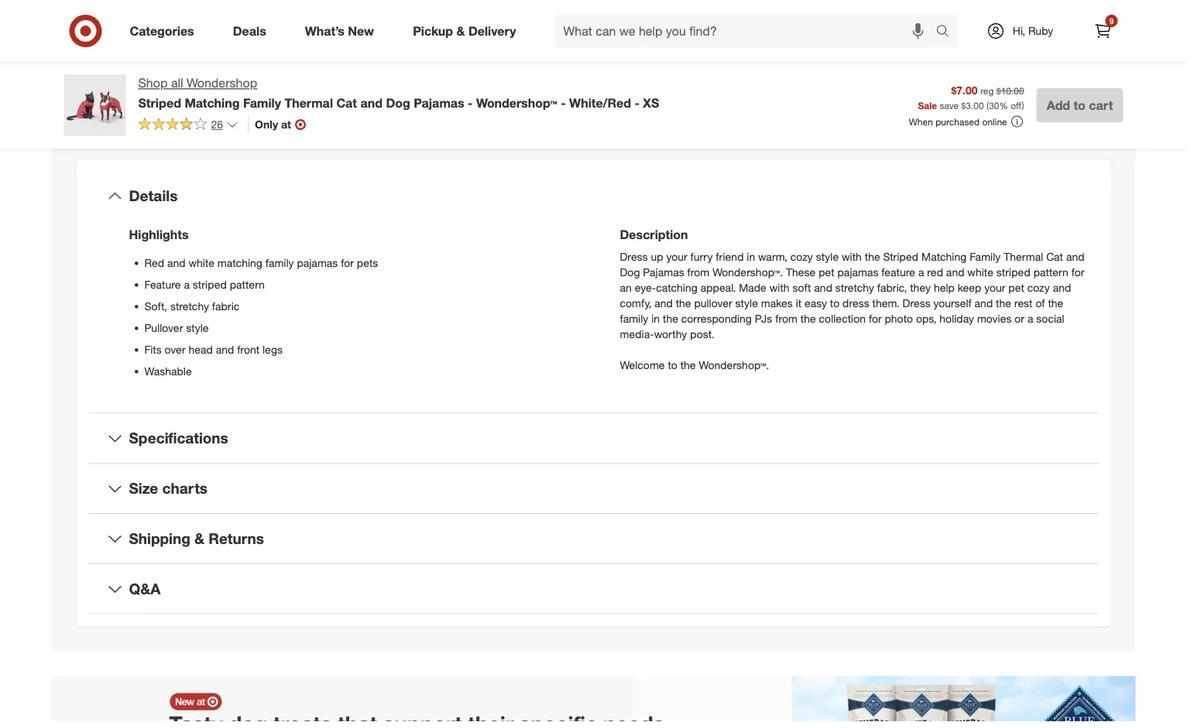 Task type: locate. For each thing, give the bounding box(es) containing it.
0 horizontal spatial with
[[770, 281, 790, 294]]

wondershop™. down post.
[[699, 358, 770, 372]]

1 horizontal spatial with
[[842, 250, 862, 264]]

a right or
[[1028, 312, 1034, 325]]

striped up feature
[[884, 250, 919, 264]]

1 vertical spatial in
[[652, 312, 660, 325]]

0 horizontal spatial cozy
[[791, 250, 813, 264]]

size
[[129, 480, 158, 498]]

family up keep
[[970, 250, 1001, 264]]

1 horizontal spatial pajamas
[[838, 265, 879, 279]]

0 horizontal spatial in
[[652, 312, 660, 325]]

2 horizontal spatial to
[[1074, 98, 1086, 113]]

stretchy up 'dress'
[[836, 281, 875, 294]]

to right add
[[1074, 98, 1086, 113]]

0 horizontal spatial striped
[[193, 278, 227, 291]]

- left wondershop™
[[468, 95, 473, 110]]

0 horizontal spatial white
[[189, 256, 215, 270]]

1 vertical spatial matching
[[922, 250, 967, 264]]

1 horizontal spatial family
[[620, 312, 649, 325]]

wondershop™. up 'made'
[[713, 265, 783, 279]]

2 horizontal spatial style
[[816, 250, 839, 264]]

welcome to the wondershop™.
[[620, 358, 770, 372]]

movies
[[978, 312, 1012, 325]]

1 horizontal spatial to
[[830, 296, 840, 310]]

1 vertical spatial your
[[985, 281, 1006, 294]]

style down 'made'
[[736, 296, 758, 310]]

deals
[[233, 23, 266, 38]]

they
[[911, 281, 931, 294]]

the up fabric,
[[865, 250, 881, 264]]

2 vertical spatial style
[[186, 321, 209, 335]]

your
[[667, 250, 688, 264], [985, 281, 1006, 294]]

0 vertical spatial stretchy
[[836, 281, 875, 294]]

fabric,
[[878, 281, 908, 294]]

cat down 'images'
[[337, 95, 357, 110]]

dress left up
[[620, 250, 648, 264]]

0 vertical spatial dog
[[386, 95, 411, 110]]

striped down shop
[[138, 95, 181, 110]]

to right the welcome
[[668, 358, 678, 372]]

thermal
[[285, 95, 333, 110], [1004, 250, 1044, 264]]

1 horizontal spatial cozy
[[1028, 281, 1051, 294]]

pajamas down up
[[643, 265, 685, 279]]

& right pickup
[[457, 23, 465, 38]]

wondershop
[[187, 76, 257, 91]]

advertisement region
[[613, 0, 1124, 58], [52, 677, 1136, 723]]

family right the matching
[[266, 256, 294, 270]]

1 horizontal spatial white
[[968, 265, 994, 279]]

your right up
[[667, 250, 688, 264]]

style up easy
[[816, 250, 839, 264]]

from down makes
[[776, 312, 798, 325]]

your right keep
[[985, 281, 1006, 294]]

1 horizontal spatial matching
[[922, 250, 967, 264]]

matching down wondershop
[[185, 95, 240, 110]]

made
[[739, 281, 767, 294]]

a up soft, stretchy fabric on the left top of page
[[184, 278, 190, 291]]

1 horizontal spatial -
[[561, 95, 566, 110]]

image gallery element
[[64, 0, 575, 88]]

cozy up of
[[1028, 281, 1051, 294]]

family up only on the left of the page
[[243, 95, 281, 110]]

0 horizontal spatial pet
[[819, 265, 835, 279]]

to inside dress up your furry friend in warm, cozy style with the striped matching family thermal cat and dog pajamas from wondershop™. these pet pajamas feature a red and white striped pattern for an eye-catching appeal. made with soft and stretchy fabric, they help keep your pet cozy and comfy, and the pullover style makes it easy to dress them. dress yourself and the rest of the family in the corresponding pjs from the collection for photo ops, holiday movies or a social media-worthy post.
[[830, 296, 840, 310]]

a left red
[[919, 265, 925, 279]]

shipping & returns button
[[89, 515, 1099, 564]]

0 horizontal spatial matching
[[185, 95, 240, 110]]

matching up red
[[922, 250, 967, 264]]

1 horizontal spatial dog
[[620, 265, 640, 279]]

& inside pickup & delivery link
[[457, 23, 465, 38]]

to for add to cart
[[1074, 98, 1086, 113]]

- left "xs"
[[635, 95, 640, 110]]

0 horizontal spatial cat
[[337, 95, 357, 110]]

thermal up rest
[[1004, 250, 1044, 264]]

1 horizontal spatial in
[[747, 250, 756, 264]]

0 horizontal spatial style
[[186, 321, 209, 335]]

pajamas
[[297, 256, 338, 270], [838, 265, 879, 279]]

1 vertical spatial &
[[195, 530, 205, 548]]

fits
[[145, 343, 162, 356]]

2 horizontal spatial -
[[635, 95, 640, 110]]

1 vertical spatial dog
[[620, 265, 640, 279]]

1 horizontal spatial striped
[[997, 265, 1031, 279]]

1 vertical spatial thermal
[[1004, 250, 1044, 264]]

wondershop™. inside dress up your furry friend in warm, cozy style with the striped matching family thermal cat and dog pajamas from wondershop™. these pet pajamas feature a red and white striped pattern for an eye-catching appeal. made with soft and stretchy fabric, they help keep your pet cozy and comfy, and the pullover style makes it easy to dress them. dress yourself and the rest of the family in the corresponding pjs from the collection for photo ops, holiday movies or a social media-worthy post.
[[713, 265, 783, 279]]

0 horizontal spatial dog
[[386, 95, 411, 110]]

stretchy
[[836, 281, 875, 294], [170, 300, 209, 313]]

0 horizontal spatial pajamas
[[414, 95, 465, 110]]

the
[[865, 250, 881, 264], [676, 296, 692, 310], [996, 296, 1012, 310], [1049, 296, 1064, 310], [663, 312, 679, 325], [801, 312, 816, 325], [681, 358, 696, 372]]

all
[[171, 76, 183, 91]]

1 - from the left
[[468, 95, 473, 110]]

with
[[842, 250, 862, 264], [770, 281, 790, 294]]

pattern
[[1034, 265, 1069, 279], [230, 278, 265, 291]]

these
[[786, 265, 816, 279]]

0 vertical spatial advertisement region
[[613, 0, 1124, 58]]

thermal inside dress up your furry friend in warm, cozy style with the striped matching family thermal cat and dog pajamas from wondershop™. these pet pajamas feature a red and white striped pattern for an eye-catching appeal. made with soft and stretchy fabric, they help keep your pet cozy and comfy, and the pullover style makes it easy to dress them. dress yourself and the rest of the family in the corresponding pjs from the collection for photo ops, holiday movies or a social media-worthy post.
[[1004, 250, 1044, 264]]

new
[[348, 23, 374, 38]]

cozy up these
[[791, 250, 813, 264]]

3 - from the left
[[635, 95, 640, 110]]

description
[[620, 227, 688, 243]]

family inside shop all wondershop striped matching family thermal cat and dog pajamas - wondershop™ - white/red - xs
[[243, 95, 281, 110]]

0 horizontal spatial &
[[195, 530, 205, 548]]

in up worthy on the right top of the page
[[652, 312, 660, 325]]

cat inside shop all wondershop striped matching family thermal cat and dog pajamas - wondershop™ - white/red - xs
[[337, 95, 357, 110]]

matching
[[218, 256, 263, 270]]

size charts
[[129, 480, 208, 498]]

wondershop™.
[[713, 265, 783, 279], [699, 358, 770, 372]]

1 vertical spatial dress
[[903, 296, 931, 310]]

0 horizontal spatial thermal
[[285, 95, 333, 110]]

a
[[919, 265, 925, 279], [184, 278, 190, 291], [1028, 312, 1034, 325]]

white up keep
[[968, 265, 994, 279]]

white inside dress up your furry friend in warm, cozy style with the striped matching family thermal cat and dog pajamas from wondershop™. these pet pajamas feature a red and white striped pattern for an eye-catching appeal. made with soft and stretchy fabric, they help keep your pet cozy and comfy, and the pullover style makes it easy to dress them. dress yourself and the rest of the family in the corresponding pjs from the collection for photo ops, holiday movies or a social media-worthy post.
[[968, 265, 994, 279]]

family
[[266, 256, 294, 270], [620, 312, 649, 325]]

0 horizontal spatial family
[[243, 95, 281, 110]]

white up feature a striped pattern
[[189, 256, 215, 270]]

0 horizontal spatial for
[[341, 256, 354, 270]]

1 vertical spatial pet
[[1009, 281, 1025, 294]]

0 vertical spatial style
[[816, 250, 839, 264]]

with up 'dress'
[[842, 250, 862, 264]]

& for shipping
[[195, 530, 205, 548]]

2 - from the left
[[561, 95, 566, 110]]

returns
[[209, 530, 264, 548]]

0 vertical spatial family
[[266, 256, 294, 270]]

white/red
[[570, 95, 631, 110]]

style up head
[[186, 321, 209, 335]]

ruby
[[1029, 24, 1054, 38]]

matching
[[185, 95, 240, 110], [922, 250, 967, 264]]

0 vertical spatial striped
[[138, 95, 181, 110]]

1 vertical spatial family
[[620, 312, 649, 325]]

welcome
[[620, 358, 665, 372]]

pet right these
[[819, 265, 835, 279]]

0 vertical spatial dress
[[620, 250, 648, 264]]

pajamas up 'dress'
[[838, 265, 879, 279]]

1 horizontal spatial style
[[736, 296, 758, 310]]

family inside dress up your furry friend in warm, cozy style with the striped matching family thermal cat and dog pajamas from wondershop™. these pet pajamas feature a red and white striped pattern for an eye-catching appeal. made with soft and stretchy fabric, they help keep your pet cozy and comfy, and the pullover style makes it easy to dress them. dress yourself and the rest of the family in the corresponding pjs from the collection for photo ops, holiday movies or a social media-worthy post.
[[970, 250, 1001, 264]]

1 horizontal spatial cat
[[1047, 250, 1064, 264]]

26
[[211, 118, 223, 131]]

1 vertical spatial from
[[776, 312, 798, 325]]

pajamas inside dress up your furry friend in warm, cozy style with the striped matching family thermal cat and dog pajamas from wondershop™. these pet pajamas feature a red and white striped pattern for an eye-catching appeal. made with soft and stretchy fabric, they help keep your pet cozy and comfy, and the pullover style makes it easy to dress them. dress yourself and the rest of the family in the corresponding pjs from the collection for photo ops, holiday movies or a social media-worthy post.
[[643, 265, 685, 279]]

stretchy up the pullover style
[[170, 300, 209, 313]]

style
[[816, 250, 839, 264], [736, 296, 758, 310], [186, 321, 209, 335]]

& for pickup
[[457, 23, 465, 38]]

show
[[266, 63, 297, 78]]

dog inside dress up your furry friend in warm, cozy style with the striped matching family thermal cat and dog pajamas from wondershop™. these pet pajamas feature a red and white striped pattern for an eye-catching appeal. made with soft and stretchy fabric, they help keep your pet cozy and comfy, and the pullover style makes it easy to dress them. dress yourself and the rest of the family in the corresponding pjs from the collection for photo ops, holiday movies or a social media-worthy post.
[[620, 265, 640, 279]]

pajamas inside shop all wondershop striped matching family thermal cat and dog pajamas - wondershop™ - white/red - xs
[[414, 95, 465, 110]]

family
[[243, 95, 281, 110], [970, 250, 1001, 264]]

eye-
[[635, 281, 656, 294]]

cozy
[[791, 250, 813, 264], [1028, 281, 1051, 294]]

$7.00
[[952, 83, 978, 97]]

from
[[688, 265, 710, 279], [776, 312, 798, 325]]

0 horizontal spatial striped
[[138, 95, 181, 110]]

0 horizontal spatial to
[[668, 358, 678, 372]]

0 vertical spatial in
[[747, 250, 756, 264]]

0 vertical spatial thermal
[[285, 95, 333, 110]]

for
[[341, 256, 354, 270], [1072, 265, 1085, 279], [869, 312, 882, 325]]

0 horizontal spatial pajamas
[[297, 256, 338, 270]]

with up makes
[[770, 281, 790, 294]]

1 vertical spatial striped
[[884, 250, 919, 264]]

& inside shipping & returns dropdown button
[[195, 530, 205, 548]]

0 vertical spatial &
[[457, 23, 465, 38]]

1 vertical spatial pajamas
[[643, 265, 685, 279]]

1 horizontal spatial stretchy
[[836, 281, 875, 294]]

pajamas left pets
[[297, 256, 338, 270]]

1 vertical spatial cat
[[1047, 250, 1064, 264]]

categories link
[[117, 14, 214, 48]]

in right 'friend'
[[747, 250, 756, 264]]

the up worthy on the right top of the page
[[663, 312, 679, 325]]

1 vertical spatial stretchy
[[170, 300, 209, 313]]

2 horizontal spatial a
[[1028, 312, 1034, 325]]

1 vertical spatial with
[[770, 281, 790, 294]]

specifications
[[129, 430, 228, 448]]

pets
[[357, 256, 378, 270]]

pajamas inside dress up your furry friend in warm, cozy style with the striped matching family thermal cat and dog pajamas from wondershop™. these pet pajamas feature a red and white striped pattern for an eye-catching appeal. made with soft and stretchy fabric, they help keep your pet cozy and comfy, and the pullover style makes it easy to dress them. dress yourself and the rest of the family in the corresponding pjs from the collection for photo ops, holiday movies or a social media-worthy post.
[[838, 265, 879, 279]]

1 horizontal spatial pajamas
[[643, 265, 685, 279]]

or
[[1015, 312, 1025, 325]]

- left white/red
[[561, 95, 566, 110]]

0 vertical spatial to
[[1074, 98, 1086, 113]]

26 link
[[138, 117, 239, 135]]

$7.00 reg $10.00 sale save $ 3.00 ( 30 % off )
[[919, 83, 1025, 111]]

pet up rest
[[1009, 281, 1025, 294]]

pullover
[[695, 296, 733, 310]]

thermal up 'at'
[[285, 95, 333, 110]]

0 horizontal spatial -
[[468, 95, 473, 110]]

from down furry
[[688, 265, 710, 279]]

q&a button
[[89, 565, 1099, 614]]

1 vertical spatial to
[[830, 296, 840, 310]]

3.00
[[966, 100, 984, 111]]

0 vertical spatial cozy
[[791, 250, 813, 264]]

& left the returns
[[195, 530, 205, 548]]

1 vertical spatial family
[[970, 250, 1001, 264]]

photo
[[885, 312, 914, 325]]

pickup & delivery
[[413, 23, 516, 38]]

striped
[[138, 95, 181, 110], [884, 250, 919, 264]]

1 horizontal spatial thermal
[[1004, 250, 1044, 264]]

the up movies
[[996, 296, 1012, 310]]

0 vertical spatial family
[[243, 95, 281, 110]]

holiday
[[940, 312, 975, 325]]

pjs
[[755, 312, 773, 325]]

0 vertical spatial matching
[[185, 95, 240, 110]]

off
[[1011, 100, 1022, 111]]

pattern up of
[[1034, 265, 1069, 279]]

1 horizontal spatial &
[[457, 23, 465, 38]]

striped inside shop all wondershop striped matching family thermal cat and dog pajamas - wondershop™ - white/red - xs
[[138, 95, 181, 110]]

1 horizontal spatial family
[[970, 250, 1001, 264]]

to up collection
[[830, 296, 840, 310]]

0 vertical spatial pet
[[819, 265, 835, 279]]

0 vertical spatial pajamas
[[414, 95, 465, 110]]

in
[[747, 250, 756, 264], [652, 312, 660, 325]]

pattern down the matching
[[230, 278, 265, 291]]

cat up social
[[1047, 250, 1064, 264]]

0 horizontal spatial pattern
[[230, 278, 265, 291]]

an
[[620, 281, 632, 294]]

1 vertical spatial wondershop™.
[[699, 358, 770, 372]]

striped up 'fabric'
[[193, 278, 227, 291]]

2 vertical spatial to
[[668, 358, 678, 372]]

0 vertical spatial from
[[688, 265, 710, 279]]

pet
[[819, 265, 835, 279], [1009, 281, 1025, 294]]

dress down they
[[903, 296, 931, 310]]

dog
[[386, 95, 411, 110], [620, 265, 640, 279]]

0 horizontal spatial your
[[667, 250, 688, 264]]

shop
[[138, 76, 168, 91]]

pajamas down pickup
[[414, 95, 465, 110]]

0 vertical spatial cat
[[337, 95, 357, 110]]

1 horizontal spatial pattern
[[1034, 265, 1069, 279]]

1 horizontal spatial a
[[919, 265, 925, 279]]

1 horizontal spatial striped
[[884, 250, 919, 264]]

0 vertical spatial wondershop™.
[[713, 265, 783, 279]]

appeal.
[[701, 281, 736, 294]]

details
[[129, 187, 178, 205]]

striped up rest
[[997, 265, 1031, 279]]

family down "comfy,"
[[620, 312, 649, 325]]

to inside button
[[1074, 98, 1086, 113]]

reg
[[981, 85, 994, 97]]



Task type: describe. For each thing, give the bounding box(es) containing it.
add to cart
[[1047, 98, 1114, 113]]

purchased
[[936, 116, 980, 128]]

help
[[934, 281, 955, 294]]

sale
[[919, 100, 938, 111]]

red
[[928, 265, 944, 279]]

soft,
[[145, 300, 167, 313]]

shipping & returns
[[129, 530, 264, 548]]

1 horizontal spatial your
[[985, 281, 1006, 294]]

9 link
[[1087, 14, 1121, 48]]

0 horizontal spatial stretchy
[[170, 300, 209, 313]]

ops,
[[917, 312, 937, 325]]

)
[[1022, 100, 1025, 111]]

$
[[962, 100, 966, 111]]

easy
[[805, 296, 827, 310]]

$10.00
[[997, 85, 1025, 97]]

legs
[[263, 343, 283, 356]]

the right of
[[1049, 296, 1064, 310]]

cat inside dress up your furry friend in warm, cozy style with the striped matching family thermal cat and dog pajamas from wondershop™. these pet pajamas feature a red and white striped pattern for an eye-catching appeal. made with soft and stretchy fabric, they help keep your pet cozy and comfy, and the pullover style makes it easy to dress them. dress yourself and the rest of the family in the corresponding pjs from the collection for photo ops, holiday movies or a social media-worthy post.
[[1047, 250, 1064, 264]]

them.
[[873, 296, 900, 310]]

red and white matching family pajamas for pets
[[145, 256, 378, 270]]

feature
[[882, 265, 916, 279]]

1 horizontal spatial for
[[869, 312, 882, 325]]

image of striped matching family thermal cat and dog pajamas - wondershop™ - white/red - xs image
[[64, 74, 126, 136]]

delivery
[[469, 23, 516, 38]]

1 vertical spatial style
[[736, 296, 758, 310]]

0 horizontal spatial dress
[[620, 250, 648, 264]]

worthy
[[654, 327, 688, 341]]

1 vertical spatial advertisement region
[[52, 677, 1136, 723]]

head
[[189, 343, 213, 356]]

yourself
[[934, 296, 972, 310]]

and inside shop all wondershop striped matching family thermal cat and dog pajamas - wondershop™ - white/red - xs
[[361, 95, 383, 110]]

9
[[1110, 16, 1114, 26]]

stretchy inside dress up your furry friend in warm, cozy style with the striped matching family thermal cat and dog pajamas from wondershop™. these pet pajamas feature a red and white striped pattern for an eye-catching appeal. made with soft and stretchy fabric, they help keep your pet cozy and comfy, and the pullover style makes it easy to dress them. dress yourself and the rest of the family in the corresponding pjs from the collection for photo ops, holiday movies or a social media-worthy post.
[[836, 281, 875, 294]]

deals link
[[220, 14, 286, 48]]

matching inside dress up your furry friend in warm, cozy style with the striped matching family thermal cat and dog pajamas from wondershop™. these pet pajamas feature a red and white striped pattern for an eye-catching appeal. made with soft and stretchy fabric, they help keep your pet cozy and comfy, and the pullover style makes it easy to dress them. dress yourself and the rest of the family in the corresponding pjs from the collection for photo ops, holiday movies or a social media-worthy post.
[[922, 250, 967, 264]]

1 horizontal spatial pet
[[1009, 281, 1025, 294]]

the down easy
[[801, 312, 816, 325]]

sponsored
[[1078, 60, 1124, 71]]

corresponding
[[682, 312, 752, 325]]

fits over head and front legs
[[145, 343, 283, 356]]

shipping
[[129, 530, 190, 548]]

post.
[[691, 327, 715, 341]]

(
[[987, 100, 990, 111]]

the down catching
[[676, 296, 692, 310]]

@graciefromtarget
[[89, 4, 172, 16]]

makes
[[761, 296, 793, 310]]

up
[[651, 250, 664, 264]]

0 vertical spatial your
[[667, 250, 688, 264]]

charts
[[162, 480, 208, 498]]

add
[[1047, 98, 1071, 113]]

1 horizontal spatial dress
[[903, 296, 931, 310]]

save
[[940, 100, 959, 111]]

pattern inside dress up your furry friend in warm, cozy style with the striped matching family thermal cat and dog pajamas from wondershop™. these pet pajamas feature a red and white striped pattern for an eye-catching appeal. made with soft and stretchy fabric, they help keep your pet cozy and comfy, and the pullover style makes it easy to dress them. dress yourself and the rest of the family in the corresponding pjs from the collection for photo ops, holiday movies or a social media-worthy post.
[[1034, 265, 1069, 279]]

red
[[145, 256, 164, 270]]

the down post.
[[681, 358, 696, 372]]

more
[[301, 63, 329, 78]]

xs
[[643, 95, 660, 110]]

%
[[1000, 100, 1009, 111]]

striped inside dress up your furry friend in warm, cozy style with the striped matching family thermal cat and dog pajamas from wondershop™. these pet pajamas feature a red and white striped pattern for an eye-catching appeal. made with soft and stretchy fabric, they help keep your pet cozy and comfy, and the pullover style makes it easy to dress them. dress yourself and the rest of the family in the corresponding pjs from the collection for photo ops, holiday movies or a social media-worthy post.
[[997, 265, 1031, 279]]

0 horizontal spatial a
[[184, 278, 190, 291]]

pullover
[[145, 321, 183, 335]]

show more images button
[[256, 53, 383, 88]]

search button
[[929, 14, 967, 51]]

feature a striped pattern
[[145, 278, 265, 291]]

matching inside shop all wondershop striped matching family thermal cat and dog pajamas - wondershop™ - white/red - xs
[[185, 95, 240, 110]]

soft, stretchy fabric
[[145, 300, 240, 313]]

what's new link
[[292, 14, 394, 48]]

what's new
[[305, 23, 374, 38]]

shop all wondershop striped matching family thermal cat and dog pajamas - wondershop™ - white/red - xs
[[138, 76, 660, 110]]

0 vertical spatial with
[[842, 250, 862, 264]]

fabric
[[212, 300, 240, 313]]

pickup & delivery link
[[400, 14, 536, 48]]

it
[[796, 296, 802, 310]]

soft
[[793, 281, 812, 294]]

q&a
[[129, 580, 161, 598]]

search
[[929, 25, 967, 40]]

pickup
[[413, 23, 453, 38]]

2 horizontal spatial for
[[1072, 265, 1085, 279]]

hi,
[[1013, 24, 1026, 38]]

when
[[909, 116, 934, 128]]

what's
[[305, 23, 345, 38]]

dress up your furry friend in warm, cozy style with the striped matching family thermal cat and dog pajamas from wondershop™. these pet pajamas feature a red and white striped pattern for an eye-catching appeal. made with soft and stretchy fabric, they help keep your pet cozy and comfy, and the pullover style makes it easy to dress them. dress yourself and the rest of the family in the corresponding pjs from the collection for photo ops, holiday movies or a social media-worthy post.
[[620, 250, 1085, 341]]

only at
[[255, 118, 291, 131]]

family inside dress up your furry friend in warm, cozy style with the striped matching family thermal cat and dog pajamas from wondershop™. these pet pajamas feature a red and white striped pattern for an eye-catching appeal. made with soft and stretchy fabric, they help keep your pet cozy and comfy, and the pullover style makes it easy to dress them. dress yourself and the rest of the family in the corresponding pjs from the collection for photo ops, holiday movies or a social media-worthy post.
[[620, 312, 649, 325]]

social
[[1037, 312, 1065, 325]]

washable
[[145, 365, 192, 378]]

feature
[[145, 278, 181, 291]]

warm,
[[759, 250, 788, 264]]

over
[[165, 343, 186, 356]]

1 vertical spatial cozy
[[1028, 281, 1051, 294]]

0 horizontal spatial family
[[266, 256, 294, 270]]

to for welcome to the wondershop™.
[[668, 358, 678, 372]]

images
[[333, 63, 373, 78]]

only
[[255, 118, 278, 131]]

dress
[[843, 296, 870, 310]]

cart
[[1090, 98, 1114, 113]]

hi, ruby
[[1013, 24, 1054, 38]]

What can we help you find? suggestions appear below search field
[[554, 14, 940, 48]]

wondershop™
[[477, 95, 558, 110]]

striped inside dress up your furry friend in warm, cozy style with the striped matching family thermal cat and dog pajamas from wondershop™. these pet pajamas feature a red and white striped pattern for an eye-catching appeal. made with soft and stretchy fabric, they help keep your pet cozy and comfy, and the pullover style makes it easy to dress them. dress yourself and the rest of the family in the corresponding pjs from the collection for photo ops, holiday movies or a social media-worthy post.
[[884, 250, 919, 264]]

furry
[[691, 250, 713, 264]]

at
[[281, 118, 291, 131]]

photo from @hamilton_n_lafayette, 5 of 10 image
[[326, 0, 575, 41]]

1 horizontal spatial from
[[776, 312, 798, 325]]

0 horizontal spatial from
[[688, 265, 710, 279]]

rest
[[1015, 296, 1033, 310]]

30
[[990, 100, 1000, 111]]

show more images
[[266, 63, 373, 78]]

photo from @graciefromtarget, 4 of 10 image
[[64, 0, 313, 41]]

thermal inside shop all wondershop striped matching family thermal cat and dog pajamas - wondershop™ - white/red - xs
[[285, 95, 333, 110]]

highlights
[[129, 227, 189, 243]]

dog inside shop all wondershop striped matching family thermal cat and dog pajamas - wondershop™ - white/red - xs
[[386, 95, 411, 110]]

size charts button
[[89, 464, 1099, 514]]

keep
[[958, 281, 982, 294]]



Task type: vqa. For each thing, say whether or not it's contained in the screenshot.
latest
no



